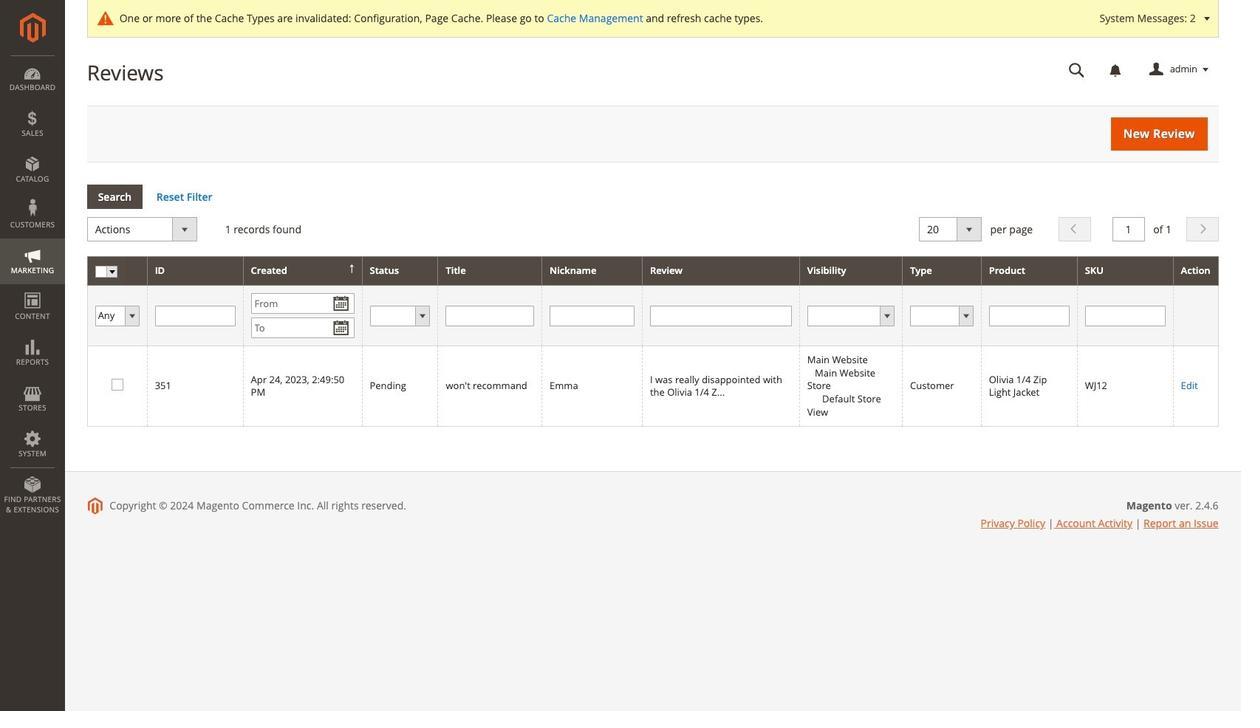 Task type: describe. For each thing, give the bounding box(es) containing it.
To text field
[[251, 318, 354, 338]]



Task type: locate. For each thing, give the bounding box(es) containing it.
From text field
[[251, 293, 354, 314]]

None text field
[[155, 306, 235, 326], [650, 306, 792, 326], [1085, 306, 1165, 326], [155, 306, 235, 326], [650, 306, 792, 326], [1085, 306, 1165, 326]]

magento admin panel image
[[20, 13, 45, 43]]

None checkbox
[[111, 379, 121, 388]]

None text field
[[1058, 57, 1095, 83], [1112, 217, 1145, 242], [446, 306, 534, 326], [550, 306, 635, 326], [989, 306, 1069, 326], [1058, 57, 1095, 83], [1112, 217, 1145, 242], [446, 306, 534, 326], [550, 306, 635, 326], [989, 306, 1069, 326]]

menu bar
[[0, 55, 65, 522]]



